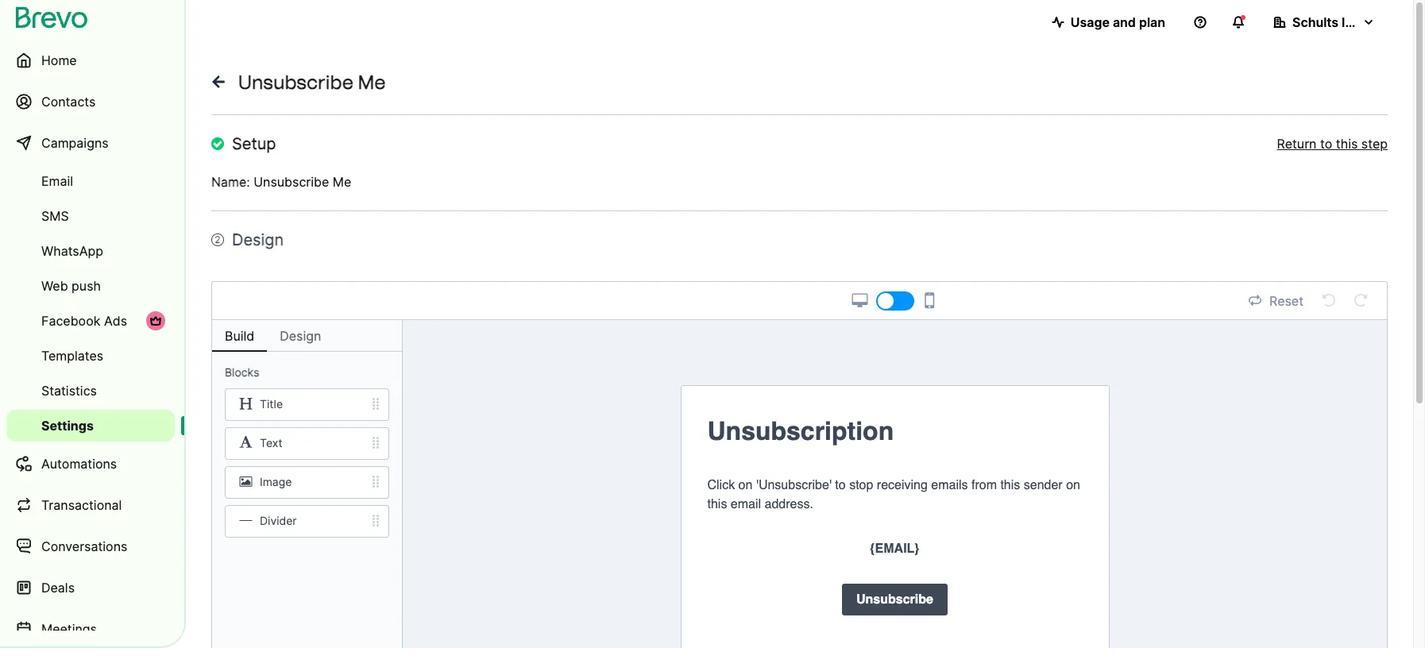 Task type: locate. For each thing, give the bounding box(es) containing it.
unsubscription button
[[695, 400, 1096, 463]]

this left step
[[1337, 136, 1359, 152]]

campaigns link
[[6, 124, 175, 162]]

0 horizontal spatial on
[[739, 479, 753, 493]]

settings
[[41, 418, 94, 434]]

{email}
[[871, 542, 920, 556]]

0 horizontal spatial this
[[708, 498, 728, 512]]

2 horizontal spatial this
[[1337, 136, 1359, 152]]

whatsapp
[[41, 243, 103, 259]]

0 horizontal spatial me
[[333, 174, 352, 190]]

deals link
[[6, 569, 175, 607]]

on right sender
[[1067, 479, 1081, 493]]

0 vertical spatial unsubscribe
[[238, 71, 354, 94]]

1 horizontal spatial me
[[358, 71, 386, 94]]

unsubscribe down the {email}
[[857, 593, 934, 607]]

0 vertical spatial this
[[1337, 136, 1359, 152]]

whatsapp link
[[6, 235, 175, 267]]

on
[[739, 479, 753, 493], [1067, 479, 1081, 493]]

ads
[[104, 313, 127, 329]]

this right from
[[1001, 479, 1021, 493]]

to left the stop
[[836, 479, 846, 493]]

0 horizontal spatial to
[[836, 479, 846, 493]]

on up "email"
[[739, 479, 753, 493]]

campaigns
[[41, 135, 109, 151]]

reset
[[1270, 293, 1304, 309]]

title
[[260, 398, 283, 411]]

0 vertical spatial me
[[358, 71, 386, 94]]

1 vertical spatial unsubscribe
[[254, 174, 329, 190]]

unsubscribe inside button
[[857, 593, 934, 607]]

schults inc
[[1293, 14, 1361, 30]]

unsubscribe right :
[[254, 174, 329, 190]]

conversations link
[[6, 528, 175, 566]]

click on 'unsubscribe' to stop receiving emails from this sender on this email address.
[[708, 479, 1084, 512]]

settings link
[[6, 410, 175, 442]]

usage
[[1071, 14, 1110, 30]]

web push link
[[6, 270, 175, 302]]

this
[[1337, 136, 1359, 152], [1001, 479, 1021, 493], [708, 498, 728, 512]]

0 vertical spatial to
[[1321, 136, 1333, 152]]

to
[[1321, 136, 1333, 152], [836, 479, 846, 493]]

left___rvooi image
[[149, 315, 162, 327]]

:
[[247, 174, 250, 190]]

unsubscribe
[[238, 71, 354, 94], [254, 174, 329, 190], [857, 593, 934, 607]]

1 vertical spatial this
[[1001, 479, 1021, 493]]

email
[[41, 173, 73, 189]]

1 horizontal spatial on
[[1067, 479, 1081, 493]]

click
[[708, 479, 735, 493]]

Unsubscription text field
[[708, 413, 1083, 451]]

from
[[972, 479, 998, 493]]

unsubscription
[[708, 417, 894, 446]]

step
[[1362, 136, 1389, 152]]

transactional
[[41, 498, 122, 513]]

divider button
[[212, 506, 402, 538]]

Click on 'Unsubscribe' to stop receiving emails from this sender on this email address. text field
[[708, 476, 1084, 514]]

2 on from the left
[[1067, 479, 1081, 493]]

unsubscribe up setup
[[238, 71, 354, 94]]

this down click
[[708, 498, 728, 512]]

sender
[[1024, 479, 1063, 493]]

unsubscribe button
[[695, 572, 1096, 629]]

web push
[[41, 278, 101, 294]]

2 vertical spatial unsubscribe
[[857, 593, 934, 607]]

1 horizontal spatial to
[[1321, 136, 1333, 152]]

return image
[[211, 138, 224, 150]]

{EMAIL} text field
[[708, 540, 1083, 559]]

build link
[[212, 320, 267, 352]]

image
[[260, 475, 292, 489]]

design right build link
[[280, 328, 321, 344]]

text button
[[212, 428, 402, 460]]

return to this step
[[1278, 136, 1389, 152]]

me
[[358, 71, 386, 94], [333, 174, 352, 190]]

1 on from the left
[[739, 479, 753, 493]]

1 vertical spatial me
[[333, 174, 352, 190]]

unsubscribe me
[[238, 71, 386, 94]]

contacts
[[41, 94, 96, 110]]

statistics link
[[6, 375, 175, 407]]

deals
[[41, 580, 75, 596]]

schults inc button
[[1261, 6, 1389, 38]]

1 horizontal spatial this
[[1001, 479, 1021, 493]]

home
[[41, 52, 77, 68]]

to right return
[[1321, 136, 1333, 152]]

design right 2 at the left top of the page
[[232, 231, 284, 250]]

design
[[232, 231, 284, 250], [280, 328, 321, 344]]

'unsubscribe'
[[757, 479, 832, 493]]

to inside click on 'unsubscribe' to stop receiving emails from this sender on this email address.
[[836, 479, 846, 493]]

1 vertical spatial to
[[836, 479, 846, 493]]

text
[[260, 437, 283, 450]]



Task type: vqa. For each thing, say whether or not it's contained in the screenshot.
Design Link
yes



Task type: describe. For each thing, give the bounding box(es) containing it.
email link
[[6, 165, 175, 197]]

facebook ads link
[[6, 305, 175, 337]]

to inside "button"
[[1321, 136, 1333, 152]]

design link
[[267, 320, 334, 352]]

address.
[[765, 498, 814, 512]]

name
[[211, 174, 247, 190]]

usage and plan
[[1071, 14, 1166, 30]]

setup
[[232, 134, 276, 153]]

push
[[72, 278, 101, 294]]

inc
[[1343, 14, 1361, 30]]

facebook
[[41, 313, 100, 329]]

meetings link
[[6, 610, 175, 649]]

title button
[[212, 389, 402, 421]]

transactional link
[[6, 486, 175, 525]]

receiving
[[877, 479, 928, 493]]

usage and plan button
[[1039, 6, 1179, 38]]

2
[[215, 234, 221, 246]]

this inside "button"
[[1337, 136, 1359, 152]]

0 vertical spatial design
[[232, 231, 284, 250]]

return
[[1278, 136, 1317, 152]]

2 vertical spatial this
[[708, 498, 728, 512]]

stop
[[850, 479, 874, 493]]

blocks
[[225, 366, 260, 379]]

1 vertical spatial design
[[280, 328, 321, 344]]

home link
[[6, 41, 175, 79]]

automations link
[[6, 445, 175, 483]]

and
[[1114, 14, 1137, 30]]

templates
[[41, 348, 104, 364]]

unsubscribe for unsubscribe me
[[238, 71, 354, 94]]

emails
[[932, 479, 969, 493]]

return to this step button
[[1278, 134, 1389, 153]]

plan
[[1140, 14, 1166, 30]]

click on 'unsubscribe' to stop receiving emails from this sender on this email address. button
[[695, 463, 1096, 527]]

unsubscribe for unsubscribe
[[857, 593, 934, 607]]

email
[[731, 498, 762, 512]]

build
[[225, 328, 255, 344]]

web
[[41, 278, 68, 294]]

sms
[[41, 208, 69, 224]]

schults
[[1293, 14, 1339, 30]]

image button
[[212, 467, 402, 499]]

sms link
[[6, 200, 175, 232]]

conversations
[[41, 539, 127, 555]]

contacts link
[[6, 83, 175, 121]]

reset button
[[1245, 291, 1309, 311]]

statistics
[[41, 383, 97, 399]]

{email} button
[[695, 527, 1096, 572]]

divider
[[260, 514, 297, 528]]

name : unsubscribe me
[[211, 174, 352, 190]]

templates link
[[6, 340, 175, 372]]

automations
[[41, 456, 117, 472]]

meetings
[[41, 622, 97, 637]]

facebook ads
[[41, 313, 127, 329]]



